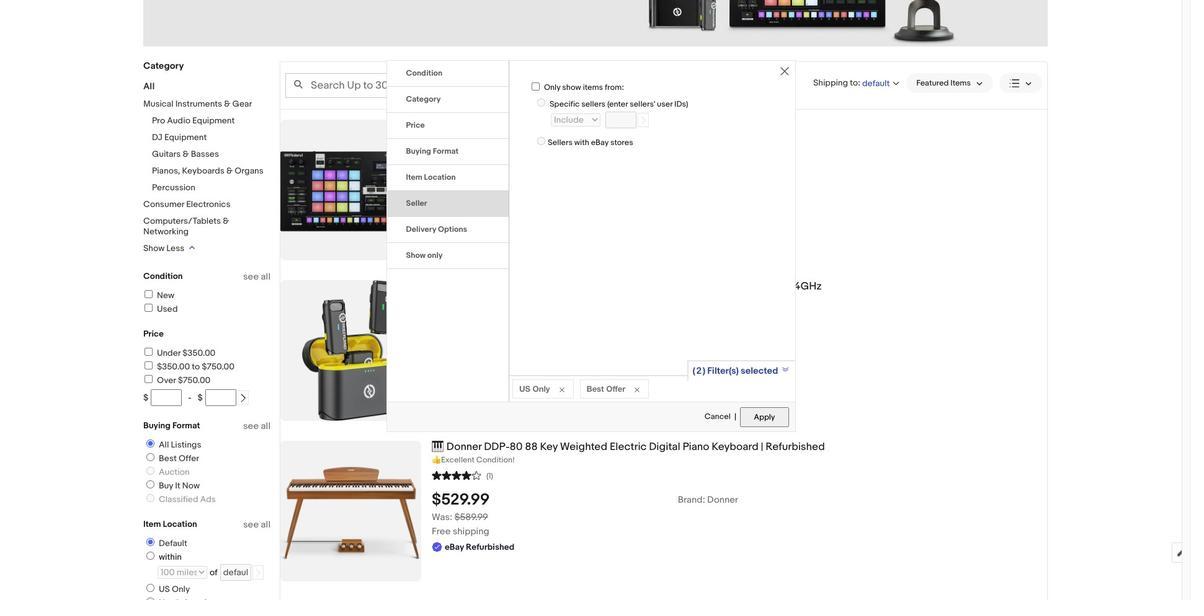 Task type: vqa. For each thing, say whether or not it's contained in the screenshot.
How
no



Task type: locate. For each thing, give the bounding box(es) containing it.
buying up 'all listings' radio
[[143, 421, 171, 431]]

default text field
[[220, 565, 251, 582]]

1 horizontal spatial us
[[519, 384, 531, 394]]

1 vertical spatial equipment
[[164, 132, 207, 143]]

refurbished down lark
[[466, 326, 515, 336]]

donner inside brand: donner was: $589.99 free shipping
[[708, 495, 739, 506]]

0 vertical spatial all
[[261, 271, 271, 283]]

2.4ghz
[[786, 281, 822, 293]]

roland verselab mv-1 production studio refurbished image
[[281, 120, 421, 261]]

1 vertical spatial see
[[243, 421, 259, 433]]

0 horizontal spatial location
[[163, 520, 197, 530]]

close image
[[781, 67, 789, 76]]

0 vertical spatial all
[[143, 81, 155, 92]]

donner for brand:
[[708, 495, 739, 506]]

refurbished
[[628, 120, 687, 132], [466, 179, 515, 190], [466, 326, 515, 336], [766, 441, 825, 454], [466, 542, 515, 553]]

1 all from the top
[[261, 271, 271, 283]]

2 vertical spatial see
[[243, 520, 259, 531]]

1 horizontal spatial condition
[[406, 68, 443, 78]]

donner up '👍excellent'
[[447, 441, 482, 454]]

1 see all button from the top
[[243, 271, 271, 283]]

all right 'all listings' radio
[[159, 440, 169, 451]]

computers/tablets
[[143, 216, 221, 227]]

production
[[539, 120, 592, 132]]

category up musical in the left of the page
[[143, 60, 184, 72]]

offer
[[607, 384, 626, 394], [179, 454, 199, 464]]

0 vertical spatial donner
[[447, 441, 482, 454]]

& down dj equipment link
[[183, 149, 189, 160]]

& left gear on the top left of page
[[224, 99, 231, 109]]

$ right -
[[198, 393, 203, 403]]

0 horizontal spatial us only
[[159, 585, 190, 595]]

0 vertical spatial see
[[243, 271, 259, 283]]

show left "only"
[[406, 251, 426, 261]]

1 vertical spatial ebay refurbished
[[445, 326, 515, 336]]

buy it now link
[[142, 481, 202, 492]]

best
[[587, 384, 604, 394], [159, 454, 177, 464]]

-
[[188, 393, 192, 403]]

hollyland lark m1 wireless lavalier microphone, noise cancellation 656ft 2.4ghz image
[[302, 281, 400, 421]]

1 horizontal spatial buying
[[406, 146, 431, 156]]

2 see from the top
[[243, 421, 259, 433]]

(1)
[[487, 472, 493, 482]]

$350.00 to $750.00 checkbox
[[145, 362, 153, 370]]

1 vertical spatial location
[[163, 520, 197, 530]]

shipping
[[453, 526, 490, 538]]

1 vertical spatial item location
[[143, 520, 197, 530]]

tab list
[[387, 61, 509, 269]]

networking
[[143, 227, 189, 237]]

buying left the $527.99
[[406, 146, 431, 156]]

1 horizontal spatial offer
[[607, 384, 626, 394]]

0 vertical spatial $750.00
[[202, 362, 235, 372]]

classified
[[159, 495, 198, 505]]

auction
[[159, 467, 190, 478]]

equipment up guitars & basses link
[[164, 132, 207, 143]]

ebay refurbished for $527.99
[[445, 179, 515, 190]]

all inside all musical instruments & gear pro audio equipment dj equipment guitars & basses pianos, keyboards & organs percussion consumer electronics computers/tablets & networking show less
[[143, 81, 155, 92]]

114
[[432, 163, 444, 175]]

0 vertical spatial see all button
[[243, 271, 271, 283]]

0 horizontal spatial best offer
[[159, 454, 199, 464]]

wireless
[[517, 281, 559, 293]]

114 watching
[[432, 163, 484, 175]]

computers/tablets & networking link
[[143, 216, 229, 237]]

only right only show items from: option
[[544, 82, 561, 92]]

0 vertical spatial buying format
[[406, 146, 459, 156]]

format up listings
[[172, 421, 200, 431]]

see
[[243, 271, 259, 283], [243, 421, 259, 433], [243, 520, 259, 531]]

donner inside 🎹 donner ddp-80 88 key weighted electric digital piano keyboard | refurbished 👍excellent condition!
[[447, 441, 482, 454]]

1 vertical spatial buying
[[143, 421, 171, 431]]

1 vertical spatial see all
[[243, 421, 271, 433]]

👍excellent
[[432, 455, 475, 465]]

1 horizontal spatial location
[[424, 172, 456, 182]]

ebay
[[591, 138, 609, 148], [445, 179, 464, 190], [445, 326, 464, 336], [445, 542, 464, 553]]

0 vertical spatial see all
[[243, 271, 271, 283]]

0 vertical spatial best
[[587, 384, 604, 394]]

$750.00
[[202, 362, 235, 372], [178, 376, 211, 386]]

1 see from the top
[[243, 271, 259, 283]]

format up 114
[[433, 146, 459, 156]]

2 $ from the left
[[198, 393, 203, 403]]

0 vertical spatial item
[[406, 172, 423, 182]]

2 vertical spatial see all
[[243, 520, 271, 531]]

1 vertical spatial only
[[533, 384, 550, 394]]

weighted
[[560, 441, 608, 454]]

item location up default
[[143, 520, 197, 530]]

it
[[175, 481, 180, 492]]

format
[[433, 146, 459, 156], [172, 421, 200, 431]]

0 horizontal spatial all
[[143, 81, 155, 92]]

us right us only option
[[159, 585, 170, 595]]

2 all from the top
[[261, 421, 271, 433]]

1 horizontal spatial show
[[406, 251, 426, 261]]

0 vertical spatial category
[[143, 60, 184, 72]]

US Only radio
[[146, 585, 155, 593]]

0 horizontal spatial buying format
[[143, 421, 200, 431]]

used link
[[143, 304, 178, 315]]

see all button for best offer
[[243, 421, 271, 433]]

1 vertical spatial us only
[[159, 585, 190, 595]]

buy
[[159, 481, 173, 492]]

1 vertical spatial all
[[159, 440, 169, 451]]

1 vertical spatial all
[[261, 421, 271, 433]]

88
[[525, 441, 538, 454]]

within
[[159, 552, 182, 563]]

location down the $527.99
[[424, 172, 456, 182]]

ebay down 114 watching
[[445, 179, 464, 190]]

items
[[583, 82, 603, 92]]

to
[[192, 362, 200, 372]]

refurbished down shipping
[[466, 542, 515, 553]]

noise
[[663, 281, 691, 293]]

best offer
[[587, 384, 626, 394], [159, 454, 199, 464]]

1 horizontal spatial donner
[[708, 495, 739, 506]]

0 vertical spatial location
[[424, 172, 456, 182]]

all listings
[[159, 440, 201, 451]]

0 horizontal spatial buying
[[143, 421, 171, 431]]

$750.00 down $350.00 to $750.00
[[178, 376, 211, 386]]

all up musical in the left of the page
[[143, 81, 155, 92]]

cancel button
[[704, 407, 732, 428]]

1 $ from the left
[[143, 393, 148, 403]]

ebay refurbished for $529.99
[[445, 542, 515, 553]]

new
[[157, 290, 174, 301]]

$
[[143, 393, 148, 403], [198, 393, 203, 403]]

watching
[[446, 163, 484, 175]]

sellers
[[582, 99, 606, 109]]

🎹 donner ddp-80 88 key weighted electric digital piano keyboard | refurbished link
[[432, 441, 1048, 454]]

1 horizontal spatial all
[[159, 440, 169, 451]]

only
[[428, 251, 443, 261]]

ads
[[200, 495, 216, 505]]

price left roland
[[406, 120, 425, 130]]

ebay down free
[[445, 542, 464, 553]]

$750.00 right to
[[202, 362, 235, 372]]

within radio
[[146, 552, 155, 561]]

2 vertical spatial see all button
[[243, 520, 271, 531]]

submit seller name image
[[639, 116, 648, 125]]

$350.00 up over $750.00 link
[[157, 362, 190, 372]]

1 horizontal spatial best offer
[[587, 384, 626, 394]]

us only up 88
[[519, 384, 550, 394]]

piano
[[683, 441, 710, 454]]

refurbished right |
[[766, 441, 825, 454]]

show only
[[406, 251, 443, 261]]

0 vertical spatial item location
[[406, 172, 456, 182]]

2 vertical spatial ebay refurbished
[[445, 542, 515, 553]]

us up 88
[[519, 384, 531, 394]]

best up auction "link"
[[159, 454, 177, 464]]

583 results
[[577, 80, 624, 91]]

see for best offer
[[243, 421, 259, 433]]

only up the key
[[533, 384, 550, 394]]

location up default
[[163, 520, 197, 530]]

over $750.00 link
[[143, 376, 211, 386]]

show
[[563, 82, 581, 92]]

condition up roland
[[406, 68, 443, 78]]

$ for minimum value text box
[[143, 393, 148, 403]]

best up weighted on the bottom
[[587, 384, 604, 394]]

Over $750.00 checkbox
[[145, 376, 153, 384]]

1 vertical spatial format
[[172, 421, 200, 431]]

price inside tab list
[[406, 120, 425, 130]]

cancel
[[705, 412, 731, 422]]

offer up electric
[[607, 384, 626, 394]]

condition up "new"
[[143, 271, 183, 282]]

2 vertical spatial all
[[261, 520, 271, 531]]

3 all from the top
[[261, 520, 271, 531]]

1 vertical spatial category
[[406, 94, 441, 104]]

show down networking
[[143, 243, 165, 254]]

roland
[[432, 120, 466, 132]]

buying format up 114
[[406, 146, 459, 156]]

us only right us only option
[[159, 585, 190, 595]]

classified ads link
[[142, 495, 218, 505]]

was:
[[432, 512, 453, 524]]

2 see all button from the top
[[243, 421, 271, 433]]

0 horizontal spatial show
[[143, 243, 165, 254]]

1 horizontal spatial us only
[[519, 384, 550, 394]]

1 horizontal spatial buying format
[[406, 146, 459, 156]]

filter(s)
[[708, 365, 739, 377]]

under $350.00 link
[[143, 348, 216, 359]]

2 see all from the top
[[243, 421, 271, 433]]

see all for used
[[243, 271, 271, 283]]

default link
[[142, 539, 190, 549]]

price up under $350.00 option
[[143, 329, 164, 340]]

mv-
[[513, 120, 533, 132]]

all for all musical instruments & gear pro audio equipment dj equipment guitars & basses pianos, keyboards & organs percussion consumer electronics computers/tablets & networking show less
[[143, 81, 155, 92]]

donner right the brand:
[[708, 495, 739, 506]]

item left 114
[[406, 172, 423, 182]]

Default radio
[[146, 539, 155, 547]]

audio
[[167, 115, 190, 126]]

sellers'
[[630, 99, 656, 109]]

1 vertical spatial best
[[159, 454, 177, 464]]

1 vertical spatial see all button
[[243, 421, 271, 433]]

1 vertical spatial $750.00
[[178, 376, 211, 386]]

0 horizontal spatial item location
[[143, 520, 197, 530]]

category up roland
[[406, 94, 441, 104]]

1 vertical spatial price
[[143, 329, 164, 340]]

see for used
[[243, 271, 259, 283]]

Minimum Value text field
[[151, 390, 182, 407]]

1 horizontal spatial $
[[198, 393, 203, 403]]

only right us only option
[[172, 585, 190, 595]]

user
[[657, 99, 673, 109]]

$ down over $750.00 checkbox
[[143, 393, 148, 403]]

percussion link
[[152, 182, 196, 193]]

classified ads
[[159, 495, 216, 505]]

0 horizontal spatial format
[[172, 421, 200, 431]]

1 see all from the top
[[243, 271, 271, 283]]

North America radio
[[146, 598, 155, 601]]

0 horizontal spatial item
[[143, 520, 161, 530]]

ebay refurbished
[[445, 179, 515, 190], [445, 326, 515, 336], [445, 542, 515, 553]]

item up default radio
[[143, 520, 161, 530]]

buying format up all listings link
[[143, 421, 200, 431]]

0 vertical spatial format
[[433, 146, 459, 156]]

Only show items from: checkbox
[[532, 82, 540, 90]]

1 ebay refurbished from the top
[[445, 179, 515, 190]]

0 vertical spatial price
[[406, 120, 425, 130]]

& down electronics
[[223, 216, 229, 227]]

percussion
[[152, 182, 196, 193]]

less
[[167, 243, 185, 254]]

1 vertical spatial $350.00
[[157, 362, 190, 372]]

1 horizontal spatial item location
[[406, 172, 456, 182]]

buy it now
[[159, 481, 200, 492]]

$529.99
[[432, 491, 490, 510]]

0 horizontal spatial us
[[159, 585, 170, 595]]

$350.00 up to
[[183, 348, 216, 359]]

only
[[544, 82, 561, 92], [533, 384, 550, 394], [172, 585, 190, 595]]

condition
[[406, 68, 443, 78], [143, 271, 183, 282]]

offer down listings
[[179, 454, 199, 464]]

donner for 🎹
[[447, 441, 482, 454]]

ebay right with on the top left of the page
[[591, 138, 609, 148]]

under
[[157, 348, 181, 359]]

Apply submit
[[741, 408, 789, 428]]

1 vertical spatial donner
[[708, 495, 739, 506]]

us only link
[[142, 585, 193, 595]]

ebay refurbished down lark
[[445, 326, 515, 336]]

0 horizontal spatial donner
[[447, 441, 482, 454]]

hollyland lark m1 wireless lavalier microphone, noise cancellation 656ft 2.4ghz link
[[432, 281, 1048, 293]]

0 horizontal spatial condition
[[143, 271, 183, 282]]

show
[[143, 243, 165, 254], [406, 251, 426, 261]]

0 horizontal spatial category
[[143, 60, 184, 72]]

0 horizontal spatial $
[[143, 393, 148, 403]]

from:
[[605, 82, 624, 92]]

equipment down instruments
[[192, 115, 235, 126]]

0 vertical spatial best offer
[[587, 384, 626, 394]]

$527.99
[[432, 142, 489, 161]]

ebay refurbished down shipping
[[445, 542, 515, 553]]

0 horizontal spatial offer
[[179, 454, 199, 464]]

3 see all from the top
[[243, 520, 271, 531]]

ebay refurbished down 'watching'
[[445, 179, 515, 190]]

2 vertical spatial only
[[172, 585, 190, 595]]

$350.00
[[183, 348, 216, 359], [157, 362, 190, 372]]

0 horizontal spatial best
[[159, 454, 177, 464]]

583
[[577, 80, 592, 91]]

3 ebay refurbished from the top
[[445, 542, 515, 553]]

0 vertical spatial ebay refurbished
[[445, 179, 515, 190]]

&
[[224, 99, 231, 109], [183, 149, 189, 160], [227, 166, 233, 176], [223, 216, 229, 227]]

$350.00 to $750.00
[[157, 362, 235, 372]]

0 vertical spatial buying
[[406, 146, 431, 156]]

1 horizontal spatial price
[[406, 120, 425, 130]]

pianos, keyboards & organs link
[[152, 166, 264, 176]]

buying format inside tab list
[[406, 146, 459, 156]]

80
[[510, 441, 523, 454]]

see all for best offer
[[243, 421, 271, 433]]

location
[[424, 172, 456, 182], [163, 520, 197, 530]]

item location up seller
[[406, 172, 456, 182]]



Task type: describe. For each thing, give the bounding box(es) containing it.
Best Offer radio
[[146, 454, 155, 462]]

2 ebay refurbished from the top
[[445, 326, 515, 336]]

0 vertical spatial only
[[544, 82, 561, 92]]

delivery
[[406, 225, 436, 235]]

1 vertical spatial buying format
[[143, 421, 200, 431]]

1 vertical spatial us
[[159, 585, 170, 595]]

0 horizontal spatial price
[[143, 329, 164, 340]]

1 vertical spatial item
[[143, 520, 161, 530]]

0 vertical spatial us only
[[519, 384, 550, 394]]

lavalier
[[561, 281, 597, 293]]

see all button for used
[[243, 271, 271, 283]]

👍Excellent Condition! text field
[[432, 455, 1048, 466]]

All Listings radio
[[146, 440, 155, 448]]

with
[[575, 138, 590, 148]]

electronics
[[186, 199, 231, 210]]

$350.00 to $750.00 link
[[143, 362, 235, 372]]

Used checkbox
[[145, 304, 153, 312]]

hollyland lark m1 wireless lavalier microphone, noise cancellation 656ft 2.4ghz
[[432, 281, 822, 293]]

(enter
[[608, 99, 628, 109]]

refurbished down 'watching'
[[466, 179, 515, 190]]

refurbished down 'user'
[[628, 120, 687, 132]]

auction link
[[142, 467, 192, 478]]

( 2 ) filter(s) selected
[[693, 365, 779, 377]]

key
[[540, 441, 558, 454]]

location inside tab list
[[424, 172, 456, 182]]

all musical instruments & gear pro audio equipment dj equipment guitars & basses pianos, keyboards & organs percussion consumer electronics computers/tablets & networking show less
[[143, 81, 264, 254]]

sellers with ebay stores
[[548, 138, 634, 148]]

brand:
[[678, 495, 706, 506]]

1 horizontal spatial format
[[433, 146, 459, 156]]

electric
[[610, 441, 647, 454]]

hollyland
[[432, 281, 477, 293]]

1 horizontal spatial category
[[406, 94, 441, 104]]

Specific sellers (enter sellers' user IDs) radio
[[537, 99, 546, 107]]

selected
[[741, 365, 779, 377]]

New checkbox
[[145, 290, 153, 299]]

keyboard
[[712, 441, 759, 454]]

656ft
[[757, 281, 783, 293]]

0 vertical spatial equipment
[[192, 115, 235, 126]]

delivery options
[[406, 225, 467, 235]]

pro audio equipment link
[[152, 115, 235, 126]]

gear
[[233, 99, 252, 109]]

used
[[157, 304, 178, 315]]

Enter seller's name or multiple seller names separated by a comma or a space text field
[[606, 112, 637, 128]]

2
[[697, 365, 702, 377]]

refurbished inside 🎹 donner ddp-80 88 key weighted electric digital piano keyboard | refurbished 👍excellent condition!
[[766, 441, 825, 454]]

1 vertical spatial best offer
[[159, 454, 199, 464]]

1 vertical spatial offer
[[179, 454, 199, 464]]

condition!
[[477, 455, 515, 465]]

lark
[[480, 281, 500, 293]]

keyboards
[[182, 166, 225, 176]]

studio
[[594, 120, 626, 132]]

best offer link
[[142, 454, 202, 464]]

basses
[[191, 149, 219, 160]]

Under $350.00 checkbox
[[145, 348, 153, 356]]

all for best offer
[[261, 421, 271, 433]]

$589.99
[[455, 512, 488, 524]]

musical
[[143, 99, 174, 109]]

default
[[159, 539, 187, 549]]

dj equipment link
[[152, 132, 207, 143]]

show inside all musical instruments & gear pro audio equipment dj equipment guitars & basses pianos, keyboards & organs percussion consumer electronics computers/tablets & networking show less
[[143, 243, 165, 254]]

specific sellers (enter sellers' user ids)
[[550, 99, 689, 109]]

musical instruments & gear link
[[143, 99, 252, 109]]

pro
[[152, 115, 165, 126]]

1 horizontal spatial best
[[587, 384, 604, 394]]

options
[[438, 225, 467, 235]]

1 vertical spatial condition
[[143, 271, 183, 282]]

0 vertical spatial us
[[519, 384, 531, 394]]

brand: donner was: $589.99 free shipping
[[432, 495, 739, 538]]

roland verselab mv-1 production studio refurbished link
[[432, 120, 1048, 133]]

all for all listings
[[159, 440, 169, 451]]

$ for maximum value text box at the bottom of page
[[198, 393, 203, 403]]

ebay down hollyland in the left of the page
[[445, 326, 464, 336]]

🎹 donner ddp-80 88 key weighted electric digital piano keyboard | refurbished image
[[281, 441, 421, 582]]

pianos,
[[152, 166, 180, 176]]

4 out of 5 stars image
[[432, 470, 482, 482]]

🎹 donner ddp-80 88 key weighted electric digital piano keyboard | refurbished 👍excellent condition!
[[432, 441, 825, 465]]

(1) link
[[432, 470, 493, 482]]

Maximum Value text field
[[205, 390, 236, 407]]

1 horizontal spatial item
[[406, 172, 423, 182]]

buying inside tab list
[[406, 146, 431, 156]]

stores
[[611, 138, 634, 148]]

all for used
[[261, 271, 271, 283]]

submit price range image
[[239, 394, 248, 403]]

results
[[594, 80, 624, 91]]

0 vertical spatial condition
[[406, 68, 443, 78]]

listings
[[171, 440, 201, 451]]

Sellers with eBay stores radio
[[537, 137, 546, 145]]

over $750.00
[[157, 376, 211, 386]]

new link
[[143, 290, 174, 301]]

roland verselab mv-1 production studio refurbished
[[432, 120, 687, 132]]

digital
[[649, 441, 681, 454]]

3 see from the top
[[243, 520, 259, 531]]

3 see all button from the top
[[243, 520, 271, 531]]

Classified Ads radio
[[146, 495, 155, 503]]

Auction radio
[[146, 467, 155, 475]]

consumer electronics link
[[143, 199, 231, 210]]

)
[[703, 365, 706, 377]]

now
[[182, 481, 200, 492]]

guitars
[[152, 149, 181, 160]]

organs
[[235, 166, 264, 176]]

specific
[[550, 99, 580, 109]]

Buy It Now radio
[[146, 481, 155, 489]]

show less button
[[143, 243, 195, 254]]

1
[[533, 120, 536, 132]]

microphone,
[[600, 281, 661, 293]]

& left organs
[[227, 166, 233, 176]]

🎹
[[432, 441, 444, 454]]

dj
[[152, 132, 163, 143]]

tab list containing condition
[[387, 61, 509, 269]]

go image
[[254, 569, 262, 578]]

guitars & basses link
[[152, 149, 219, 160]]

all listings link
[[142, 440, 204, 451]]

0 vertical spatial $350.00
[[183, 348, 216, 359]]

seller
[[406, 199, 427, 208]]

sellers
[[548, 138, 573, 148]]

ids)
[[675, 99, 689, 109]]

(
[[693, 365, 695, 377]]

0 vertical spatial offer
[[607, 384, 626, 394]]



